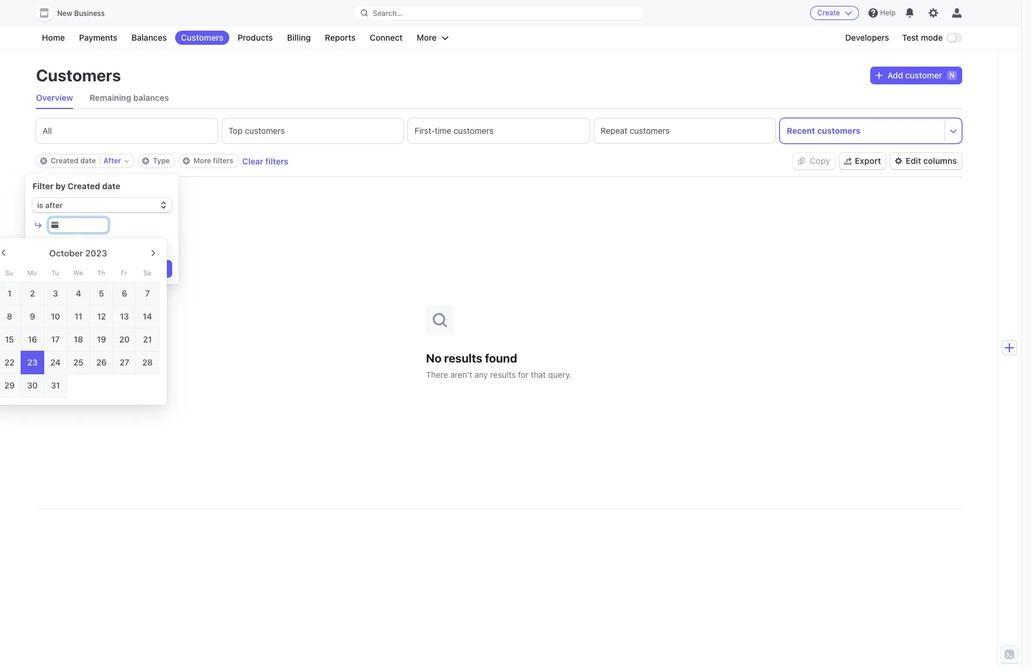 Task type: describe. For each thing, give the bounding box(es) containing it.
su
[[5, 269, 13, 277]]

3
[[53, 288, 58, 298]]

type
[[153, 156, 170, 165]]

billing link
[[281, 31, 317, 45]]

pdt
[[97, 240, 113, 250]]

date inside clear filters toolbar
[[80, 156, 96, 165]]

14
[[143, 311, 152, 321]]

6 button
[[113, 282, 136, 305]]

15 button
[[0, 328, 21, 351]]

0 horizontal spatial customers
[[36, 65, 121, 85]]

no results found there aren't any results for that query.
[[426, 351, 572, 379]]

first-time customers link
[[408, 119, 589, 143]]

8
[[7, 311, 12, 321]]

26 button
[[90, 351, 113, 374]]

1 vertical spatial created
[[68, 181, 100, 191]]

20
[[119, 334, 130, 344]]

developers link
[[839, 31, 895, 45]]

edit created date image
[[125, 159, 129, 163]]

1
[[7, 288, 11, 298]]

clear filters
[[242, 156, 288, 166]]

remaining balances
[[90, 93, 169, 103]]

zone:
[[53, 240, 74, 250]]

svg image
[[798, 157, 805, 165]]

3 button
[[44, 282, 67, 305]]

5 button
[[90, 282, 113, 305]]

developers
[[845, 32, 889, 42]]

23
[[27, 357, 38, 367]]

for
[[518, 369, 529, 379]]

new business
[[57, 9, 105, 18]]

17
[[51, 334, 60, 344]]

repeat customers
[[601, 126, 670, 136]]

customers for top customers
[[245, 126, 285, 136]]

th
[[97, 269, 105, 277]]

1 horizontal spatial date
[[102, 181, 120, 191]]

products
[[238, 32, 273, 42]]

more for more
[[417, 32, 437, 42]]

aren't
[[450, 369, 472, 379]]

sa
[[143, 269, 151, 277]]

no
[[426, 351, 442, 365]]

overview
[[36, 93, 73, 103]]

19
[[97, 334, 106, 344]]

time
[[435, 126, 451, 136]]

utc
[[135, 240, 152, 250]]

home
[[42, 32, 65, 42]]

home link
[[36, 31, 71, 45]]

5
[[99, 288, 104, 298]]

by
[[56, 181, 66, 191]]

new
[[57, 9, 72, 18]]

tu
[[51, 269, 59, 277]]

test mode
[[902, 32, 943, 42]]

remove created date image
[[40, 157, 47, 164]]

25 button
[[67, 351, 90, 374]]

4
[[76, 288, 81, 298]]

export button
[[839, 153, 886, 169]]

27
[[120, 357, 129, 367]]

more for more filters
[[194, 156, 211, 165]]

customers inside customers link
[[181, 32, 223, 42]]

Search… search field
[[354, 6, 644, 20]]

6
[[122, 288, 127, 298]]

repeat customers link
[[594, 119, 776, 143]]

7 button
[[136, 282, 159, 305]]

copy button
[[793, 153, 835, 169]]

edit columns
[[906, 156, 957, 166]]

20 button
[[113, 328, 136, 351]]

13
[[120, 311, 129, 321]]

add more filters image
[[183, 157, 190, 164]]

24 button
[[44, 351, 67, 374]]

search…
[[373, 9, 403, 17]]

time zone:
[[32, 240, 74, 250]]

9
[[30, 311, 35, 321]]

payments
[[79, 32, 117, 42]]

help button
[[864, 4, 900, 22]]

clear filters toolbar
[[36, 154, 288, 168]]

22
[[4, 357, 14, 367]]

clear filters button
[[242, 156, 288, 166]]

export
[[855, 156, 881, 166]]

top customers link
[[222, 119, 403, 143]]

fr
[[121, 269, 127, 277]]

customers link
[[175, 31, 229, 45]]

12
[[97, 311, 106, 321]]

31 button
[[44, 374, 67, 397]]

4 button
[[67, 282, 90, 305]]



Task type: locate. For each thing, give the bounding box(es) containing it.
reports link
[[319, 31, 361, 45]]

26
[[96, 357, 107, 367]]

new business button
[[36, 5, 117, 21]]

add
[[887, 70, 903, 80]]

16
[[28, 334, 37, 344]]

tab list containing overview
[[36, 87, 962, 109]]

help
[[880, 8, 896, 17]]

all link
[[36, 119, 217, 143]]

recent customers
[[787, 126, 860, 136]]

any
[[475, 369, 488, 379]]

None text field
[[58, 218, 108, 232]]

notifications image
[[905, 8, 914, 18]]

billing
[[287, 32, 311, 42]]

0 horizontal spatial results
[[444, 351, 482, 365]]

october 2023 region
[[0, 238, 521, 402]]

1 horizontal spatial more
[[417, 32, 437, 42]]

connect link
[[364, 31, 409, 45]]

0 vertical spatial results
[[444, 351, 482, 365]]

21
[[143, 334, 152, 344]]

more filters
[[194, 156, 233, 165]]

apply button
[[32, 261, 172, 277]]

4 customers from the left
[[817, 126, 860, 136]]

filter
[[32, 181, 54, 191]]

0 vertical spatial date
[[80, 156, 96, 165]]

create
[[817, 8, 840, 17]]

clear
[[242, 156, 263, 166]]

28
[[142, 357, 153, 367]]

remaining
[[90, 93, 131, 103]]

16 button
[[21, 328, 44, 351]]

payments link
[[73, 31, 123, 45]]

created
[[51, 156, 78, 165], [68, 181, 100, 191]]

tab list containing all
[[36, 119, 962, 143]]

18
[[74, 334, 83, 344]]

1 horizontal spatial filters
[[265, 156, 288, 166]]

24
[[50, 357, 61, 367]]

created right the 'by'
[[68, 181, 100, 191]]

0 horizontal spatial date
[[80, 156, 96, 165]]

12 button
[[90, 305, 113, 328]]

23 button
[[21, 351, 44, 374]]

more button
[[411, 31, 454, 45]]

filters left clear
[[213, 156, 233, 165]]

1 vertical spatial customers
[[36, 65, 121, 85]]

customers for repeat customers
[[630, 126, 670, 136]]

9 button
[[21, 305, 44, 328]]

filters right clear
[[265, 156, 288, 166]]

top
[[229, 126, 243, 136]]

11 button
[[67, 305, 90, 328]]

svg image
[[876, 72, 883, 79]]

Search… text field
[[354, 6, 644, 20]]

customers right top
[[245, 126, 285, 136]]

columns
[[923, 156, 957, 166]]

october 2023
[[49, 248, 107, 258]]

29 button
[[0, 374, 21, 397]]

31
[[51, 380, 60, 390]]

open overflow menu image
[[950, 127, 957, 134]]

1 customers from the left
[[245, 126, 285, 136]]

filters for more filters
[[213, 156, 233, 165]]

balances
[[133, 93, 169, 103]]

1 horizontal spatial customers
[[181, 32, 223, 42]]

1 horizontal spatial results
[[490, 369, 516, 379]]

3 customers from the left
[[630, 126, 670, 136]]

1 tab list from the top
[[36, 87, 962, 109]]

copy
[[810, 156, 830, 166]]

29
[[4, 380, 15, 390]]

add type image
[[142, 157, 149, 164]]

1 vertical spatial results
[[490, 369, 516, 379]]

2 tab list from the top
[[36, 119, 962, 143]]

customers inside top customers 'link'
[[245, 126, 285, 136]]

move forward to switch to the next month. image
[[143, 243, 163, 263]]

customers
[[245, 126, 285, 136], [454, 126, 494, 136], [630, 126, 670, 136], [817, 126, 860, 136]]

n
[[949, 71, 955, 80]]

top customers
[[229, 126, 285, 136]]

customers inside the repeat customers link
[[630, 126, 670, 136]]

query.
[[548, 369, 572, 379]]

results
[[444, 351, 482, 365], [490, 369, 516, 379]]

0 vertical spatial more
[[417, 32, 437, 42]]

7
[[145, 288, 150, 298]]

0 vertical spatial customers
[[181, 32, 223, 42]]

30
[[27, 380, 38, 390]]

0 horizontal spatial filters
[[213, 156, 233, 165]]

tab list
[[36, 87, 962, 109], [36, 119, 962, 143]]

after
[[103, 156, 121, 165]]

edit
[[906, 156, 921, 166]]

2023
[[85, 248, 107, 258]]

add customer
[[887, 70, 942, 80]]

more right add more filters icon
[[194, 156, 211, 165]]

2 button
[[21, 282, 44, 305]]

customers up copy
[[817, 126, 860, 136]]

date left after
[[80, 156, 96, 165]]

more right the connect
[[417, 32, 437, 42]]

13 button
[[113, 305, 136, 328]]

customers inside first-time customers link
[[454, 126, 494, 136]]

25
[[73, 357, 84, 367]]

repeat
[[601, 126, 627, 136]]

move backward to switch to the previous month. image
[[0, 243, 14, 263]]

created date
[[51, 156, 96, 165]]

more inside clear filters toolbar
[[194, 156, 211, 165]]

that
[[531, 369, 546, 379]]

customers
[[181, 32, 223, 42], [36, 65, 121, 85]]

created right remove created date icon
[[51, 156, 78, 165]]

11
[[75, 311, 82, 321]]

customers inside "recent customers" "link"
[[817, 126, 860, 136]]

0 horizontal spatial more
[[194, 156, 211, 165]]

recent customers link
[[780, 119, 945, 143]]

more inside more button
[[417, 32, 437, 42]]

15
[[5, 334, 14, 344]]

customers right repeat
[[630, 126, 670, 136]]

customer
[[905, 70, 942, 80]]

2 customers from the left
[[454, 126, 494, 136]]

0 vertical spatial tab list
[[36, 87, 962, 109]]

filters for clear filters
[[265, 156, 288, 166]]

edit columns button
[[890, 153, 962, 169]]

balances
[[132, 32, 167, 42]]

customers right the time
[[454, 126, 494, 136]]

created inside clear filters toolbar
[[51, 156, 78, 165]]

1 vertical spatial more
[[194, 156, 211, 165]]

1 vertical spatial date
[[102, 181, 120, 191]]

0 vertical spatial created
[[51, 156, 78, 165]]

customers up 'overview'
[[36, 65, 121, 85]]

first-
[[415, 126, 435, 136]]

test
[[902, 32, 919, 42]]

products link
[[232, 31, 279, 45]]

create button
[[810, 6, 859, 20]]

time
[[32, 240, 51, 250]]

19 button
[[90, 328, 113, 351]]

found
[[485, 351, 517, 365]]

customers for recent customers
[[817, 126, 860, 136]]

10
[[51, 311, 60, 321]]

results down found
[[490, 369, 516, 379]]

30 button
[[21, 374, 44, 397]]

results up the aren't
[[444, 351, 482, 365]]

1 vertical spatial tab list
[[36, 119, 962, 143]]

17 button
[[44, 328, 67, 351]]

october
[[49, 248, 83, 258]]

21 button
[[136, 328, 159, 351]]

customers left products
[[181, 32, 223, 42]]

date down after
[[102, 181, 120, 191]]

business
[[74, 9, 105, 18]]

date
[[80, 156, 96, 165], [102, 181, 120, 191]]



Task type: vqa. For each thing, say whether or not it's contained in the screenshot.
"All" link
yes



